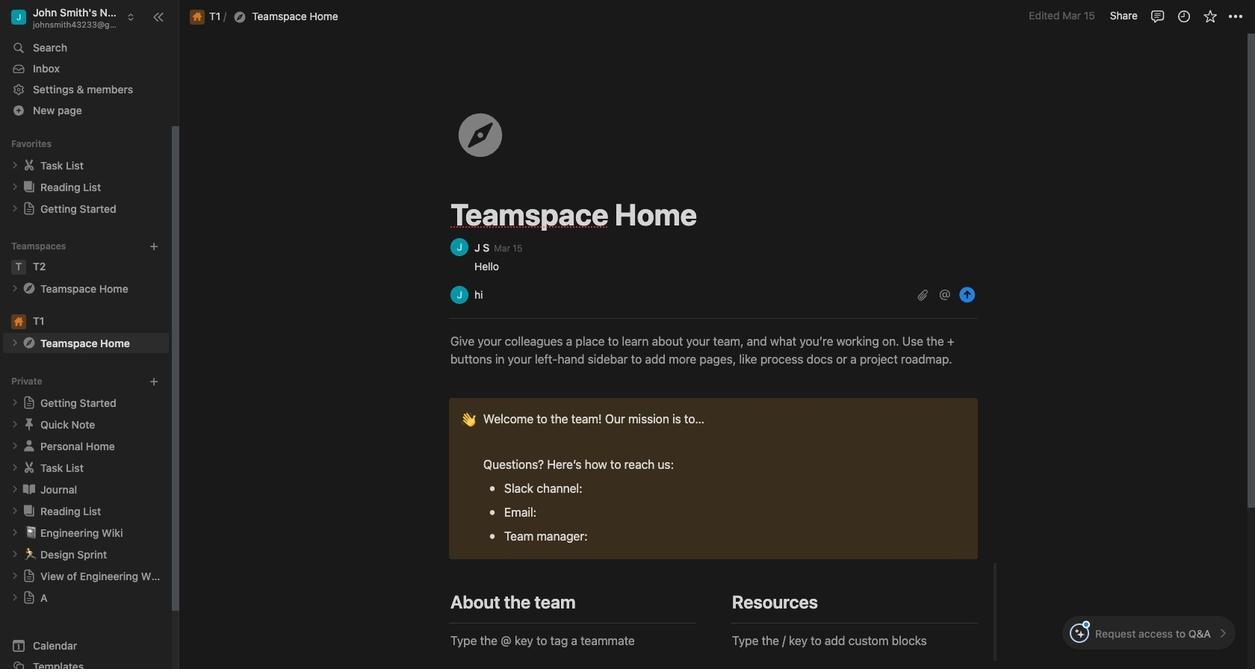 Task type: describe. For each thing, give the bounding box(es) containing it.
9 open image from the top
[[10, 594, 19, 603]]

5 open image from the top
[[10, 399, 19, 408]]

3 open image from the top
[[10, 485, 19, 494]]

1 open image from the top
[[10, 183, 19, 192]]

7 open image from the top
[[10, 464, 19, 473]]

📓 image
[[24, 524, 37, 541]]

favorite image
[[1203, 9, 1218, 24]]

mention a person, page, or date image
[[939, 289, 951, 301]]

4 open image from the top
[[10, 507, 19, 516]]

add a page image
[[149, 377, 159, 387]]

6 open image from the top
[[10, 420, 19, 429]]

👋 image
[[461, 409, 476, 429]]

attach file image
[[917, 289, 929, 301]]

comments image
[[1151, 9, 1165, 24]]

2 open image from the top
[[10, 442, 19, 451]]

2 open image from the top
[[10, 204, 19, 213]]

3 open image from the top
[[10, 284, 19, 293]]

1 open image from the top
[[10, 161, 19, 170]]



Task type: locate. For each thing, give the bounding box(es) containing it.
4 open image from the top
[[10, 339, 19, 348]]

send comment image
[[959, 286, 977, 304]]

🏃 image
[[24, 546, 37, 563]]

change page icon image
[[451, 106, 510, 164], [22, 158, 37, 173], [22, 180, 37, 195], [22, 202, 36, 215], [22, 281, 37, 296], [22, 336, 37, 351], [22, 396, 36, 410], [22, 417, 37, 432], [22, 439, 37, 454], [22, 461, 37, 476], [22, 482, 37, 497], [22, 504, 37, 519], [22, 570, 36, 583], [22, 591, 36, 605]]

open image
[[10, 161, 19, 170], [10, 442, 19, 451], [10, 485, 19, 494], [10, 507, 19, 516], [10, 529, 19, 538], [10, 572, 19, 581]]

note
[[449, 398, 978, 560]]

updates image
[[1177, 9, 1192, 24]]

close sidebar image
[[152, 11, 164, 23]]

6 open image from the top
[[10, 572, 19, 581]]

t image
[[11, 260, 26, 275]]

8 open image from the top
[[10, 550, 19, 559]]

open image
[[10, 183, 19, 192], [10, 204, 19, 213], [10, 284, 19, 293], [10, 339, 19, 348], [10, 399, 19, 408], [10, 420, 19, 429], [10, 464, 19, 473], [10, 550, 19, 559], [10, 594, 19, 603]]

5 open image from the top
[[10, 529, 19, 538]]

new teamspace image
[[149, 241, 159, 252]]



Task type: vqa. For each thing, say whether or not it's contained in the screenshot.
menu on the top of the page
no



